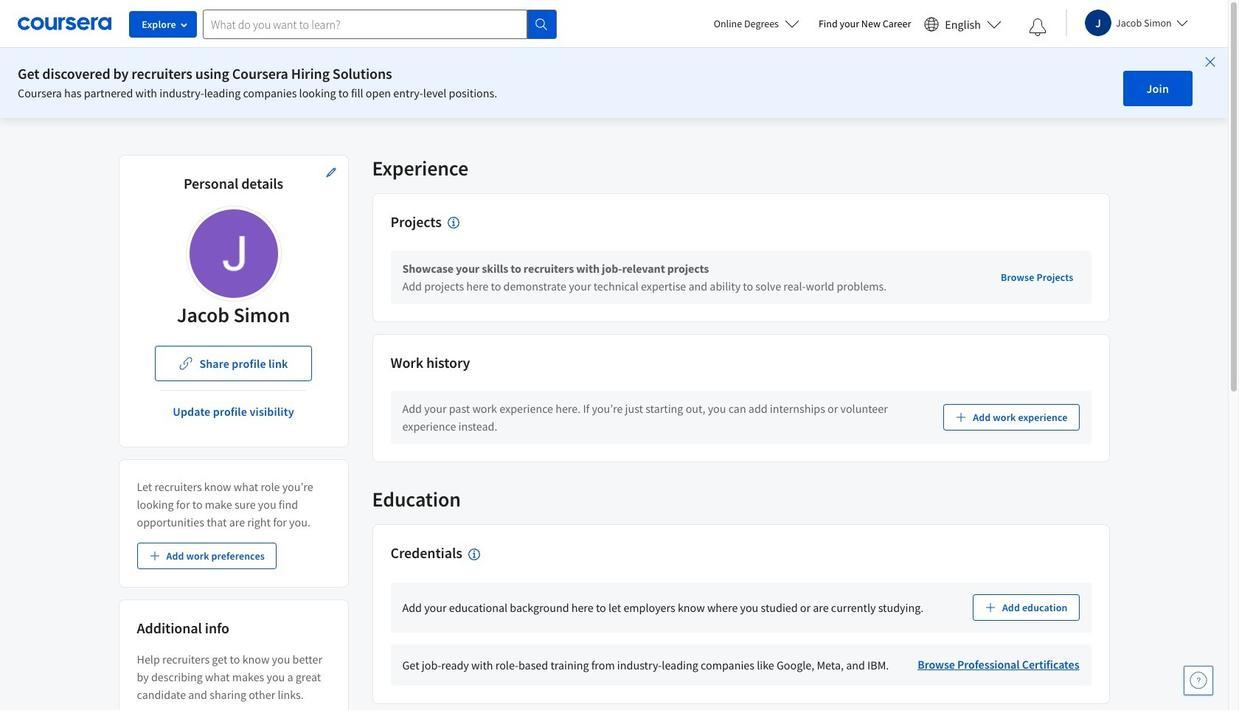 Task type: vqa. For each thing, say whether or not it's contained in the screenshot.
SEE WHAT YOU CAN LEARN WITH COURSERA PLUS
no



Task type: locate. For each thing, give the bounding box(es) containing it.
help center image
[[1190, 672, 1207, 690]]

What do you want to learn? text field
[[203, 9, 527, 39]]

None search field
[[203, 9, 557, 39]]



Task type: describe. For each thing, give the bounding box(es) containing it.
coursera image
[[18, 12, 111, 36]]

profile photo image
[[189, 209, 278, 298]]

information about the projects section image
[[447, 217, 459, 229]]

edit personal details. image
[[325, 167, 337, 178]]

information about credentials section image
[[468, 548, 480, 560]]



